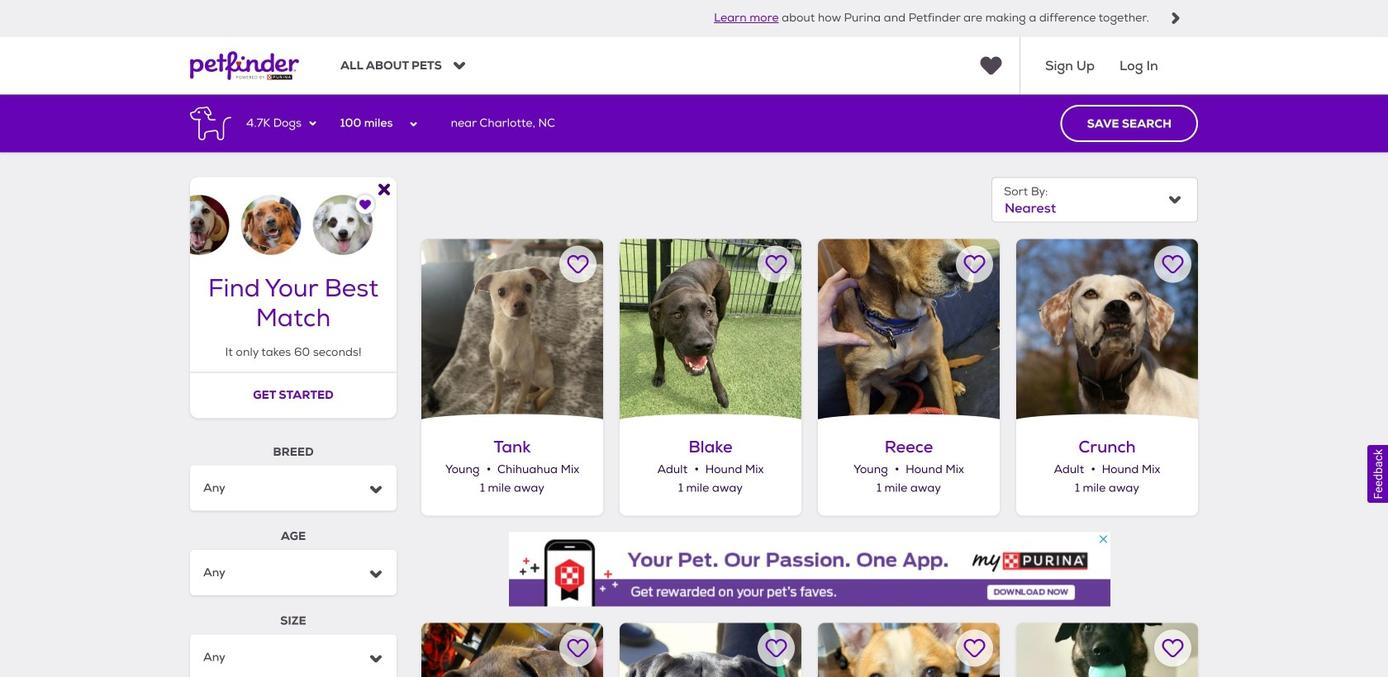 Task type: locate. For each thing, give the bounding box(es) containing it.
advertisement element
[[509, 533, 1111, 607]]

main content
[[0, 95, 1388, 678]]

allegra, adoptable dog, adult female terrier mix, 1 mile away. image
[[421, 624, 603, 678]]

crunch, adoptable dog, adult male hound mix, 1 mile away. image
[[1016, 239, 1198, 421]]

reece, adoptable dog, young female hound mix, 1 mile away. image
[[818, 239, 1000, 421]]



Task type: vqa. For each thing, say whether or not it's contained in the screenshot.
or
no



Task type: describe. For each thing, give the bounding box(es) containing it.
clara, adoptable dog, adult female labrador retriever mix, 1 mile away. image
[[620, 624, 802, 678]]

petfinder home image
[[190, 37, 299, 95]]

norbert, adoptable dog, young male jack russell terrier mix, 1 mile away. image
[[818, 624, 1000, 678]]

potential dog matches image
[[190, 177, 397, 255]]

kris, adoptable dog, adult male belgian shepherd / malinois & german shepherd dog mix, 1 mile away. image
[[1016, 624, 1198, 678]]

tank, adoptable dog, young male chihuahua mix, 1 mile away. image
[[421, 239, 603, 421]]

blake, adoptable dog, adult male hound mix, 1 mile away. image
[[620, 239, 802, 421]]



